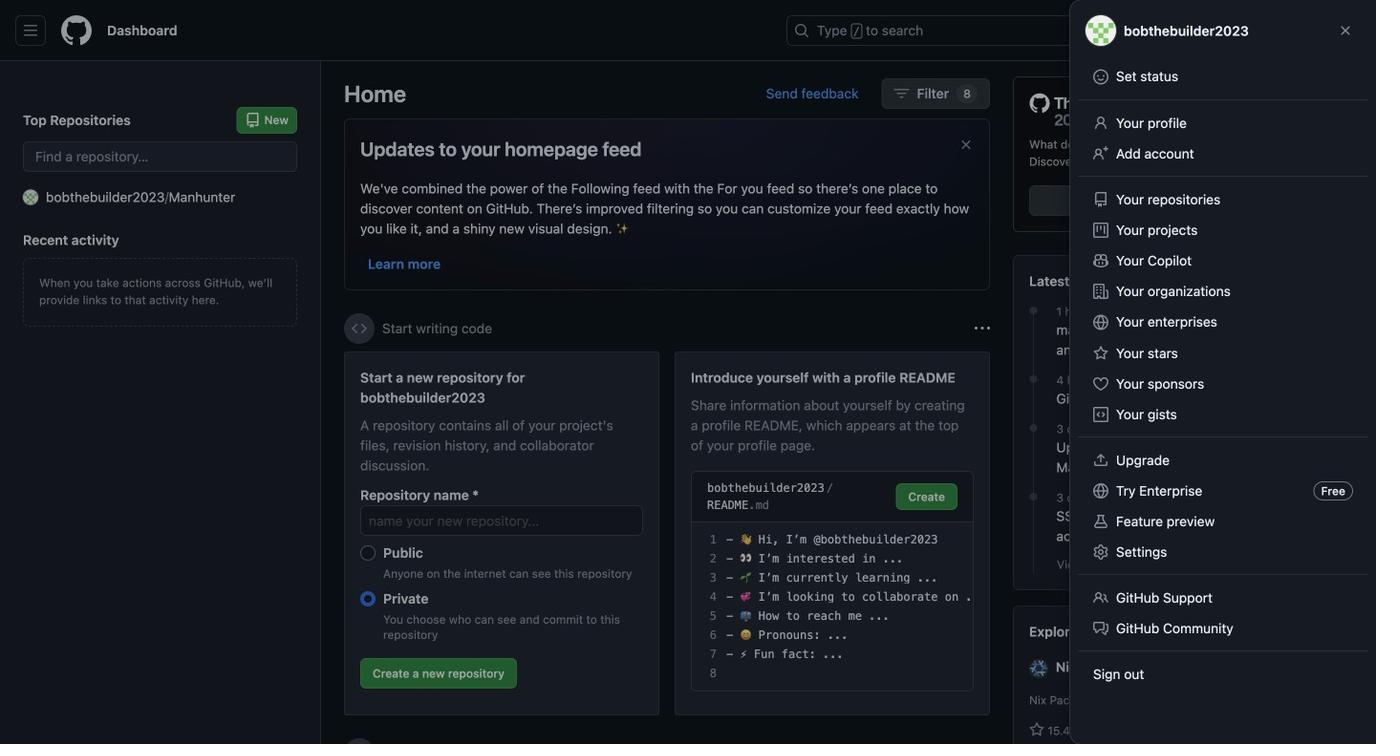 Task type: locate. For each thing, give the bounding box(es) containing it.
explore element
[[1014, 76, 1354, 745]]

explore repositories navigation
[[1014, 606, 1354, 745]]

1 dot fill image from the top
[[1026, 303, 1042, 319]]

dot fill image
[[1026, 303, 1042, 319], [1026, 372, 1042, 387], [1026, 421, 1042, 436], [1026, 490, 1042, 505]]

3 dot fill image from the top
[[1026, 421, 1042, 436]]

triangle down image
[[1181, 23, 1196, 38]]



Task type: describe. For each thing, give the bounding box(es) containing it.
4 dot fill image from the top
[[1026, 490, 1042, 505]]

2 dot fill image from the top
[[1026, 372, 1042, 387]]

account element
[[0, 61, 321, 745]]

homepage image
[[61, 15, 92, 46]]

plus image
[[1158, 23, 1173, 38]]

star image
[[1030, 723, 1045, 738]]

command palette image
[[1099, 23, 1114, 38]]

issue opened image
[[1224, 23, 1239, 38]]



Task type: vqa. For each thing, say whether or not it's contained in the screenshot.
Projects
no



